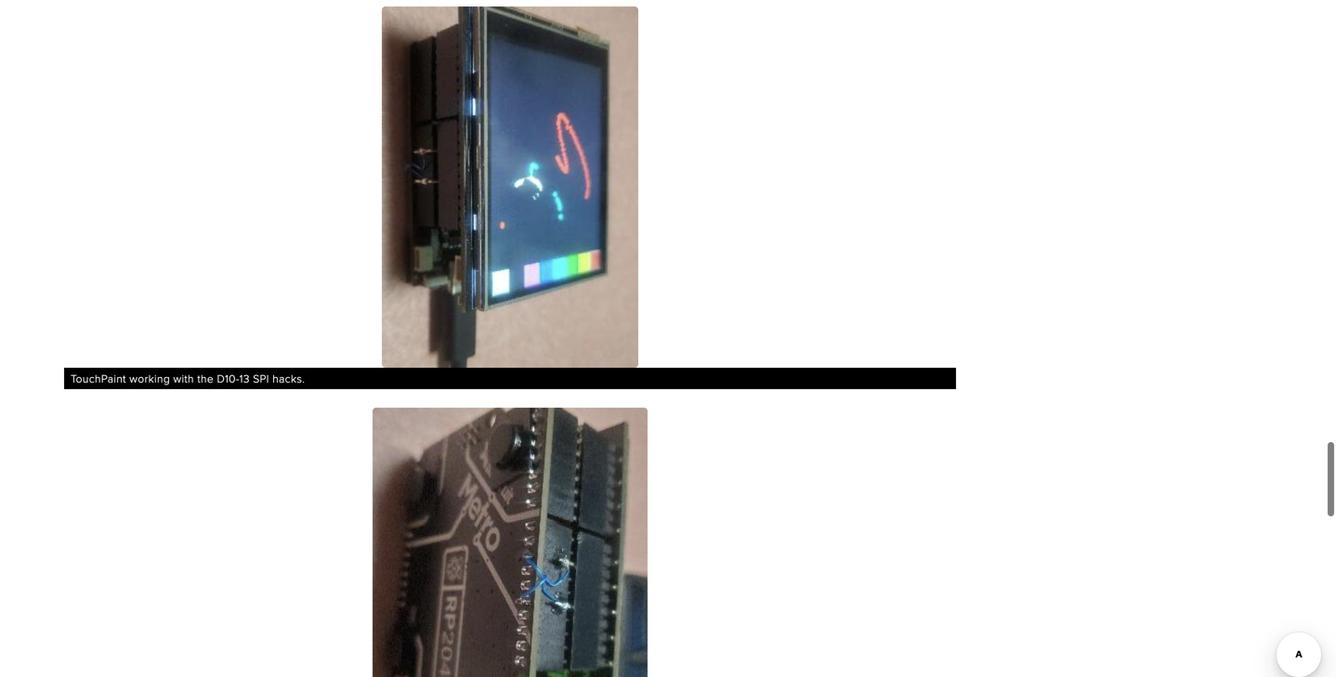 Task type: locate. For each thing, give the bounding box(es) containing it.
d10-
[[217, 371, 240, 387]]

spi
[[253, 371, 269, 387]]

hacks.
[[273, 371, 305, 387]]

image: touchpaint working with the d10-13 spi hacks. element
[[64, 7, 956, 390]]

touchpaint working with the d10-13 spi hacks.
[[71, 371, 305, 387]]

working
[[129, 371, 170, 387]]



Task type: vqa. For each thing, say whether or not it's contained in the screenshot.
TouchPaint
yes



Task type: describe. For each thing, give the bounding box(es) containing it.
with
[[173, 371, 194, 387]]

13
[[240, 371, 250, 387]]

20240117_031111.jpg image
[[382, 7, 638, 368]]

the
[[197, 371, 214, 387]]

20240117_031100.jpg image
[[373, 408, 648, 678]]

touchpaint
[[71, 371, 126, 387]]



